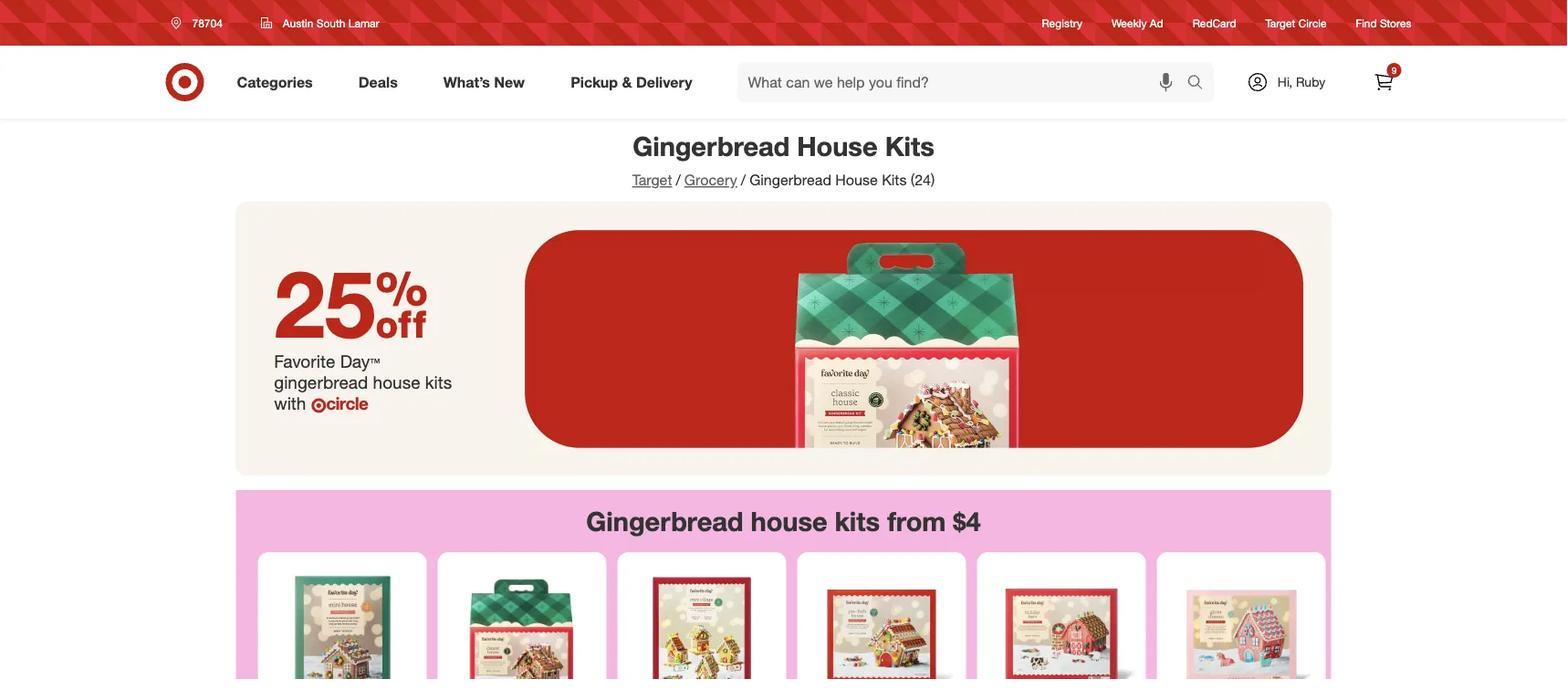 Task type: vqa. For each thing, say whether or not it's contained in the screenshot.
left kits
yes



Task type: describe. For each thing, give the bounding box(es) containing it.
house inside the favorite day ™ gingerbread house kits with
[[373, 371, 420, 392]]

what's
[[443, 73, 490, 91]]

favorite day ™ gingerbread house kits with
[[274, 350, 452, 414]]

(24)
[[911, 171, 935, 189]]

target circle
[[1266, 16, 1327, 30]]

what's new link
[[428, 62, 548, 102]]

delivery
[[636, 73, 692, 91]]

™
[[370, 350, 380, 371]]

1 horizontal spatial target
[[1266, 16, 1296, 30]]

9
[[1392, 64, 1397, 76]]

search button
[[1179, 62, 1223, 106]]

2 / from the left
[[741, 171, 746, 189]]

gingerbread house kits target / grocery / gingerbread house kits (24)
[[632, 130, 935, 189]]

registry link
[[1042, 15, 1083, 31]]

holiday mini village gingerbread house kit - 28oz - favorite day™ image
[[625, 560, 779, 679]]

circle
[[326, 393, 368, 414]]

ad
[[1150, 16, 1163, 30]]

gingerbread for house
[[633, 130, 790, 162]]

categories link
[[221, 62, 336, 102]]

registry
[[1042, 16, 1083, 30]]

ruby
[[1296, 74, 1325, 90]]

house inside carousel region
[[751, 505, 828, 537]]

0 vertical spatial house
[[797, 130, 878, 162]]

carousel region
[[236, 490, 1331, 679]]

austin south lamar
[[283, 16, 379, 30]]

holiday classic house gingerbread house kit with roof helper - 38.8oz - favorite day™ image
[[445, 560, 599, 679]]

day
[[340, 350, 370, 371]]

What can we help you find? suggestions appear below search field
[[737, 62, 1192, 102]]

pickup & delivery
[[571, 73, 692, 91]]

holiday pre-built gingerbread house kit - 29.8oz - favorite day™ image
[[805, 560, 959, 679]]

$4
[[953, 505, 981, 537]]

hi, ruby
[[1278, 74, 1325, 90]]

holiday glitter chateau sugar cookie gingerbread house kit - 29oz - favorite day™ image
[[1164, 560, 1318, 679]]

kits inside carousel region
[[835, 505, 880, 537]]

target link
[[632, 171, 672, 189]]

deals link
[[343, 62, 421, 102]]

find stores
[[1356, 16, 1412, 30]]

deals
[[358, 73, 398, 91]]

holiday barn gingerbread house kit - 31.18oz - favorite day™ image
[[984, 560, 1139, 679]]

1 / from the left
[[676, 171, 681, 189]]

target circle link
[[1266, 15, 1327, 31]]

lamar
[[348, 16, 379, 30]]

1 vertical spatial kits
[[882, 171, 907, 189]]

redcard
[[1193, 16, 1236, 30]]

weekly
[[1112, 16, 1147, 30]]

gingerbread house kits from $4
[[586, 505, 981, 537]]

south
[[316, 16, 345, 30]]



Task type: locate. For each thing, give the bounding box(es) containing it.
1 vertical spatial house
[[751, 505, 828, 537]]

1 vertical spatial house
[[835, 171, 878, 189]]

target
[[1266, 16, 1296, 30], [632, 171, 672, 189]]

house
[[373, 371, 420, 392], [751, 505, 828, 537]]

new
[[494, 73, 525, 91]]

0 horizontal spatial /
[[676, 171, 681, 189]]

favorite
[[274, 350, 335, 371]]

/ right grocery link on the top of the page
[[741, 171, 746, 189]]

kits right the ™
[[425, 371, 452, 392]]

0 vertical spatial target
[[1266, 16, 1296, 30]]

0 vertical spatial kits
[[885, 130, 935, 162]]

hi,
[[1278, 74, 1293, 90]]

gingerbread
[[633, 130, 790, 162], [749, 171, 831, 189], [586, 505, 743, 537]]

with
[[274, 393, 306, 414]]

search
[[1179, 75, 1223, 93]]

1 vertical spatial target
[[632, 171, 672, 189]]

78704
[[192, 16, 223, 30]]

1 horizontal spatial /
[[741, 171, 746, 189]]

1 vertical spatial kits
[[835, 505, 880, 537]]

kits inside the favorite day ™ gingerbread house kits with
[[425, 371, 452, 392]]

gingerbread for house
[[586, 505, 743, 537]]

holiday mini house gingerbread house kit - 6.2oz - favorite day™ image
[[265, 560, 419, 679]]

grocery link
[[684, 171, 737, 189]]

target left circle
[[1266, 16, 1296, 30]]

categories
[[237, 73, 313, 91]]

find
[[1356, 16, 1377, 30]]

circle
[[1299, 16, 1327, 30]]

0 horizontal spatial target
[[632, 171, 672, 189]]

pickup & delivery link
[[555, 62, 715, 102]]

2 vertical spatial gingerbread
[[586, 505, 743, 537]]

grocery
[[684, 171, 737, 189]]

1 horizontal spatial kits
[[835, 505, 880, 537]]

0 vertical spatial kits
[[425, 371, 452, 392]]

/
[[676, 171, 681, 189], [741, 171, 746, 189]]

gingerbread inside carousel region
[[586, 505, 743, 537]]

weekly ad link
[[1112, 15, 1163, 31]]

kits left (24)
[[882, 171, 907, 189]]

0 horizontal spatial kits
[[425, 371, 452, 392]]

0 vertical spatial gingerbread
[[633, 130, 790, 162]]

kits
[[885, 130, 935, 162], [882, 171, 907, 189]]

stores
[[1380, 16, 1412, 30]]

gingerbread
[[274, 371, 368, 392]]

austin
[[283, 16, 313, 30]]

kits
[[425, 371, 452, 392], [835, 505, 880, 537]]

find stores link
[[1356, 15, 1412, 31]]

1 vertical spatial gingerbread
[[749, 171, 831, 189]]

target inside gingerbread house kits target / grocery / gingerbread house kits (24)
[[632, 171, 672, 189]]

&
[[622, 73, 632, 91]]

from
[[887, 505, 946, 537]]

pickup
[[571, 73, 618, 91]]

1 horizontal spatial house
[[751, 505, 828, 537]]

austin south lamar button
[[249, 6, 391, 39]]

0 vertical spatial house
[[373, 371, 420, 392]]

house
[[797, 130, 878, 162], [835, 171, 878, 189]]

kits up (24)
[[885, 130, 935, 162]]

0 horizontal spatial house
[[373, 371, 420, 392]]

kits left from at the right bottom of page
[[835, 505, 880, 537]]

9 link
[[1364, 62, 1404, 102]]

78704 button
[[159, 6, 242, 39]]

what's new
[[443, 73, 525, 91]]

weekly ad
[[1112, 16, 1163, 30]]

25
[[274, 247, 428, 359]]

target left grocery on the top left
[[632, 171, 672, 189]]

redcard link
[[1193, 15, 1236, 31]]

/ right target link
[[676, 171, 681, 189]]



